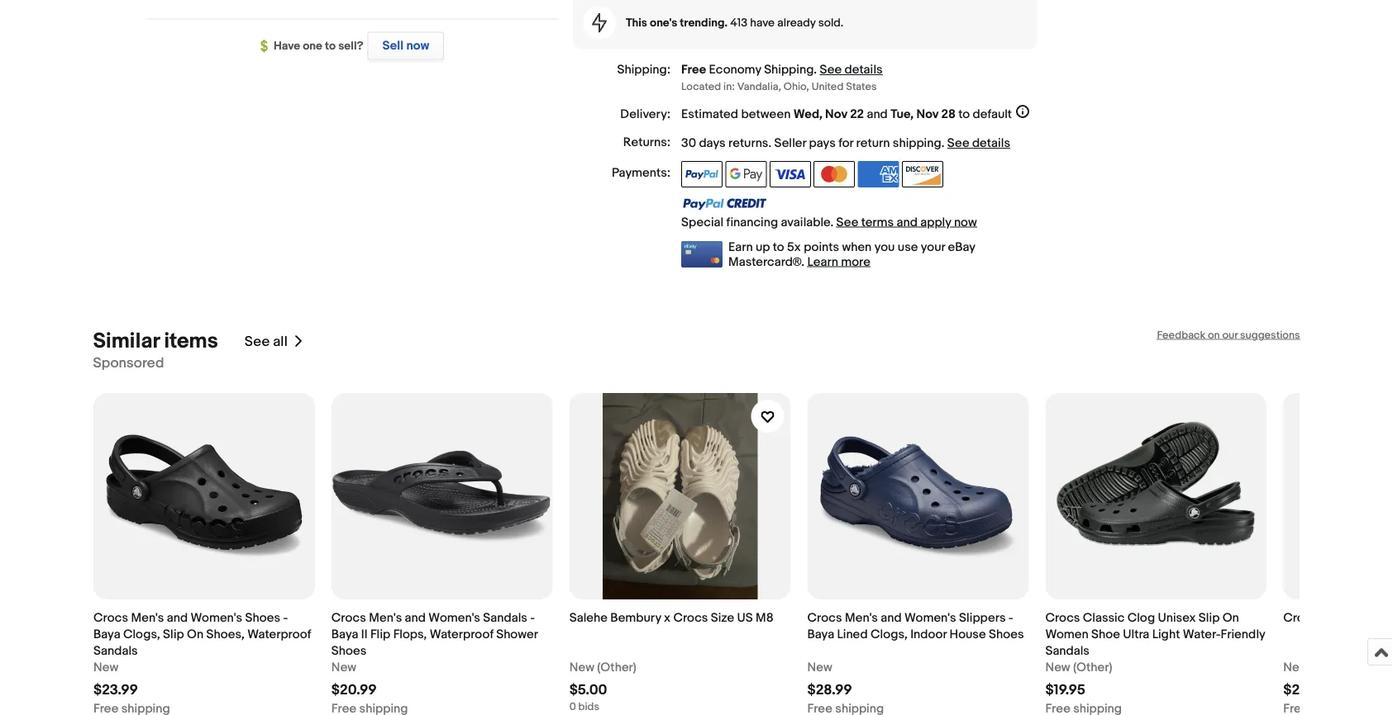 Task type: vqa. For each thing, say whether or not it's contained in the screenshot.
details
yes



Task type: describe. For each thing, give the bounding box(es) containing it.
crocs for crocs classic clog unisex slip on women shoe ultra light water-friendly sandals new (other) $19.95
[[1045, 611, 1080, 626]]

baya for $23.99
[[93, 628, 120, 642]]

$20.99
[[331, 683, 376, 700]]

sandals for $23.99
[[93, 644, 137, 659]]

have
[[274, 39, 300, 53]]

indoor
[[910, 628, 946, 642]]

your
[[921, 240, 945, 255]]

men's for $20.99
[[369, 611, 402, 626]]

crocs for crocs men's and women's slippers - baya lined clogs, indoor house shoes
[[807, 611, 842, 626]]

discover image
[[902, 161, 943, 188]]

- for $20.99
[[530, 611, 535, 626]]

1 horizontal spatial see details link
[[947, 136, 1010, 151]]

learn more link
[[807, 255, 871, 270]]

ralen
[[1320, 611, 1352, 626]]

New (Other) text field
[[1045, 660, 1112, 676]]

flops,
[[393, 628, 426, 642]]

see up when
[[836, 215, 858, 230]]

days
[[699, 136, 726, 151]]

bids
[[578, 701, 599, 714]]

sell now link
[[364, 32, 444, 60]]

30 days returns . seller pays for return shipping . see details
[[681, 136, 1010, 151]]

our
[[1222, 329, 1238, 342]]

shoes inside crocs men's and women's slippers - baya lined clogs, indoor house shoes
[[988, 628, 1024, 642]]

new (other) $5.00 0 bids
[[569, 661, 636, 714]]

on inside crocs men's and women's shoes - baya clogs, slip on shoes, waterproof sandals new $23.99
[[186, 628, 203, 642]]

ii
[[361, 628, 367, 642]]

financing
[[726, 215, 778, 230]]

1 vertical spatial to
[[958, 107, 970, 122]]

special financing available. see terms and apply now
[[681, 215, 977, 230]]

shoe
[[1091, 628, 1120, 642]]

for
[[838, 136, 853, 151]]

clogs, inside crocs men's and women's shoes - baya clogs, slip on shoes, waterproof sandals new $23.99
[[123, 628, 160, 642]]

1 horizontal spatial now
[[954, 215, 977, 230]]

men's inside crocs men's and women's slippers - baya lined clogs, indoor house shoes
[[845, 611, 878, 626]]

have
[[750, 16, 775, 30]]

22
[[850, 107, 864, 122]]

states
[[846, 80, 877, 93]]

mastercard®.
[[728, 255, 805, 270]]

shower
[[496, 628, 537, 642]]

new text field for $20.99
[[331, 660, 356, 676]]

new text field for $28.99
[[807, 660, 832, 676]]

men's for $23.99
[[131, 611, 164, 626]]

(other) inside crocs classic clog unisex slip on women shoe ultra light water-friendly sandals new (other) $19.95
[[1073, 661, 1112, 676]]

up
[[756, 240, 770, 255]]

payments:
[[612, 165, 671, 180]]

$23.99 text field
[[93, 683, 138, 700]]

$28.99 text field
[[807, 683, 852, 700]]

ultra
[[1123, 628, 1149, 642]]

visa image
[[770, 161, 811, 188]]

seller
[[774, 136, 806, 151]]

sandals for $19.95
[[1045, 644, 1089, 659]]

to for have one to sell?
[[325, 39, 336, 53]]

waterproof inside crocs men's and women's sandals - baya ii flip flops, waterproof shower shoes new $20.99
[[429, 628, 493, 642]]

crocs for crocs ralen clog
[[1283, 611, 1318, 626]]

and for crocs men's and women's slippers - baya lined clogs, indoor house shoes
[[880, 611, 901, 626]]

house
[[949, 628, 986, 642]]

1 nov from the left
[[825, 107, 847, 122]]

women's inside crocs men's and women's slippers - baya lined clogs, indoor house shoes
[[904, 611, 956, 626]]

estimated between wed, nov 22 and tue, nov 28 to default
[[681, 107, 1012, 122]]

$19.95 text field
[[1045, 683, 1085, 700]]

sponsored
[[93, 355, 164, 372]]

trending.
[[680, 16, 728, 30]]

free economy shipping . see details located in: vandalia, ohio, united states
[[681, 62, 883, 93]]

google pay image
[[725, 161, 767, 188]]

x
[[664, 611, 670, 626]]

apply
[[920, 215, 951, 230]]

with details__icon image
[[592, 13, 607, 33]]

new inside new $28.99
[[807, 661, 832, 676]]

sell
[[382, 38, 404, 53]]

water-
[[1183, 628, 1220, 642]]

similar items
[[93, 329, 218, 355]]

5x
[[787, 240, 801, 255]]

special
[[681, 215, 724, 230]]

paypal credit image
[[681, 197, 767, 211]]

dollar sign image
[[260, 40, 274, 53]]

one's
[[650, 16, 677, 30]]

0
[[569, 701, 576, 714]]

in:
[[723, 80, 735, 93]]

friendly
[[1220, 628, 1265, 642]]

$19.95
[[1045, 683, 1085, 700]]

learn more
[[807, 255, 871, 270]]

paypal image
[[681, 161, 723, 188]]

shipping
[[764, 62, 814, 77]]

see all link
[[245, 329, 304, 355]]

bembury
[[610, 611, 661, 626]]

$5.00 text field
[[569, 683, 607, 700]]

earn up to 5x points when you use your ebay mastercard®.
[[728, 240, 975, 270]]

$5.00
[[569, 683, 607, 700]]

$23.99
[[93, 683, 138, 700]]

new inside the new $24.99
[[1283, 661, 1308, 676]]

suggestions
[[1240, 329, 1300, 342]]

items
[[164, 329, 218, 355]]

light
[[1152, 628, 1180, 642]]

See all text field
[[245, 333, 288, 351]]

estimated
[[681, 107, 738, 122]]

terms
[[861, 215, 894, 230]]

sandals inside crocs men's and women's sandals - baya ii flip flops, waterproof shower shoes new $20.99
[[483, 611, 527, 626]]

baya for $20.99
[[331, 628, 358, 642]]

see inside free economy shipping . see details located in: vandalia, ohio, united states
[[820, 62, 842, 77]]

sold.
[[818, 16, 843, 30]]

see terms and apply now link
[[836, 215, 977, 230]]

shipping
[[893, 136, 941, 151]]

shoes,
[[206, 628, 244, 642]]

you
[[874, 240, 895, 255]]



Task type: locate. For each thing, give the bounding box(es) containing it.
details
[[845, 62, 883, 77], [972, 136, 1010, 151]]

clogs, up $23.99 text box
[[123, 628, 160, 642]]

- inside crocs men's and women's sandals - baya ii flip flops, waterproof shower shoes new $20.99
[[530, 611, 535, 626]]

slip left shoes,
[[163, 628, 184, 642]]

2 waterproof from the left
[[429, 628, 493, 642]]

to right 28
[[958, 107, 970, 122]]

crocs right the x
[[673, 611, 708, 626]]

2 vertical spatial shoes
[[331, 644, 366, 659]]

baya left lined
[[807, 628, 834, 642]]

men's
[[131, 611, 164, 626], [369, 611, 402, 626], [845, 611, 878, 626]]

salehe
[[569, 611, 607, 626]]

0 horizontal spatial new text field
[[93, 660, 118, 676]]

one
[[303, 39, 322, 53]]

New text field
[[93, 660, 118, 676], [807, 660, 832, 676]]

when
[[842, 240, 872, 255]]

2 horizontal spatial shoes
[[988, 628, 1024, 642]]

2 horizontal spatial men's
[[845, 611, 878, 626]]

3 - from the left
[[1008, 611, 1013, 626]]

use
[[898, 240, 918, 255]]

0 horizontal spatial to
[[325, 39, 336, 53]]

on
[[1208, 329, 1220, 342]]

New (Other) text field
[[569, 660, 636, 676]]

this
[[626, 16, 647, 30]]

nov left 22
[[825, 107, 847, 122]]

1 clogs, from the left
[[123, 628, 160, 642]]

women's for $23.99
[[190, 611, 242, 626]]

None text field
[[93, 701, 170, 716], [1283, 701, 1360, 716], [93, 701, 170, 716], [1283, 701, 1360, 716]]

1 vertical spatial see details link
[[947, 136, 1010, 151]]

sandals up the $23.99
[[93, 644, 137, 659]]

men's up lined
[[845, 611, 878, 626]]

1 vertical spatial slip
[[163, 628, 184, 642]]

clog for crocs ralen clog
[[1355, 611, 1383, 626]]

- inside crocs men's and women's shoes - baya clogs, slip on shoes, waterproof sandals new $23.99
[[283, 611, 288, 626]]

new up the $28.99
[[807, 661, 832, 676]]

2 - from the left
[[530, 611, 535, 626]]

crocs for crocs men's and women's sandals - baya ii flip flops, waterproof shower shoes new $20.99
[[331, 611, 366, 626]]

new up $20.99 text box
[[331, 661, 356, 676]]

size
[[710, 611, 734, 626]]

and for crocs men's and women's sandals - baya ii flip flops, waterproof shower shoes new $20.99
[[404, 611, 425, 626]]

see details link down default
[[947, 136, 1010, 151]]

sandals up shower
[[483, 611, 527, 626]]

crocs inside crocs men's and women's shoes - baya clogs, slip on shoes, waterproof sandals new $23.99
[[93, 611, 128, 626]]

ebay mastercard image
[[681, 241, 723, 268]]

1 horizontal spatial on
[[1222, 611, 1239, 626]]

2 (other) from the left
[[1073, 661, 1112, 676]]

2 new text field from the left
[[1283, 660, 1308, 676]]

1 horizontal spatial clog
[[1355, 611, 1383, 626]]

0 vertical spatial to
[[325, 39, 336, 53]]

details inside free economy shipping . see details located in: vandalia, ohio, united states
[[845, 62, 883, 77]]

see down 28
[[947, 136, 969, 151]]

1 vertical spatial shoes
[[988, 628, 1024, 642]]

crocs up lined
[[807, 611, 842, 626]]

new inside crocs classic clog unisex slip on women shoe ultra light water-friendly sandals new (other) $19.95
[[1045, 661, 1070, 676]]

0 horizontal spatial slip
[[163, 628, 184, 642]]

crocs men's and women's sandals - baya ii flip flops, waterproof shower shoes new $20.99
[[331, 611, 537, 700]]

see details link
[[820, 62, 883, 77], [947, 136, 1010, 151]]

1 - from the left
[[283, 611, 288, 626]]

3 baya from the left
[[807, 628, 834, 642]]

sandals inside crocs classic clog unisex slip on women shoe ultra light water-friendly sandals new (other) $19.95
[[1045, 644, 1089, 659]]

nov
[[825, 107, 847, 122], [916, 107, 939, 122]]

0 horizontal spatial -
[[283, 611, 288, 626]]

0 horizontal spatial baya
[[93, 628, 120, 642]]

slippers
[[959, 611, 1005, 626]]

default
[[973, 107, 1012, 122]]

- for $23.99
[[283, 611, 288, 626]]

waterproof right shoes,
[[247, 628, 311, 642]]

1 waterproof from the left
[[247, 628, 311, 642]]

clog right ralen
[[1355, 611, 1383, 626]]

clogs, right lined
[[870, 628, 907, 642]]

2 new text field from the left
[[807, 660, 832, 676]]

3 women's from the left
[[904, 611, 956, 626]]

delivery:
[[620, 107, 671, 122]]

salehe bembury x crocs  size us m8
[[569, 611, 773, 626]]

1 horizontal spatial women's
[[428, 611, 480, 626]]

women's inside crocs men's and women's sandals - baya ii flip flops, waterproof shower shoes new $20.99
[[428, 611, 480, 626]]

2 horizontal spatial sandals
[[1045, 644, 1089, 659]]

more
[[841, 255, 871, 270]]

0 horizontal spatial men's
[[131, 611, 164, 626]]

3 crocs from the left
[[673, 611, 708, 626]]

. down 28
[[941, 136, 945, 151]]

0 horizontal spatial clog
[[1127, 611, 1155, 626]]

see details link up the states
[[820, 62, 883, 77]]

now right sell
[[406, 38, 429, 53]]

0 vertical spatial on
[[1222, 611, 1239, 626]]

ebay
[[948, 240, 975, 255]]

crocs inside crocs men's and women's sandals - baya ii flip flops, waterproof shower shoes new $20.99
[[331, 611, 366, 626]]

united
[[812, 80, 844, 93]]

men's up flip
[[369, 611, 402, 626]]

new text field up the $28.99
[[807, 660, 832, 676]]

see up united
[[820, 62, 842, 77]]

1 horizontal spatial -
[[530, 611, 535, 626]]

now up ebay
[[954, 215, 977, 230]]

men's inside crocs men's and women's sandals - baya ii flip flops, waterproof shower shoes new $20.99
[[369, 611, 402, 626]]

sandals inside crocs men's and women's shoes - baya clogs, slip on shoes, waterproof sandals new $23.99
[[93, 644, 137, 659]]

1 horizontal spatial to
[[773, 240, 784, 255]]

see
[[820, 62, 842, 77], [947, 136, 969, 151], [836, 215, 858, 230], [245, 333, 270, 351]]

0 horizontal spatial sandals
[[93, 644, 137, 659]]

(other) inside new (other) $5.00 0 bids
[[597, 661, 636, 676]]

Sponsored text field
[[93, 355, 164, 372]]

0 horizontal spatial details
[[845, 62, 883, 77]]

lined
[[837, 628, 867, 642]]

clog for crocs classic clog unisex slip on women shoe ultra light water-friendly sandals new (other) $19.95
[[1127, 611, 1155, 626]]

baya inside crocs men's and women's shoes - baya clogs, slip on shoes, waterproof sandals new $23.99
[[93, 628, 120, 642]]

clog inside crocs classic clog unisex slip on women shoe ultra light water-friendly sandals new (other) $19.95
[[1127, 611, 1155, 626]]

$24.99 text field
[[1283, 683, 1328, 700]]

shoes
[[245, 611, 280, 626], [988, 628, 1024, 642], [331, 644, 366, 659]]

men's up $23.99 text box
[[131, 611, 164, 626]]

1 new text field from the left
[[93, 660, 118, 676]]

to left 5x
[[773, 240, 784, 255]]

new inside crocs men's and women's sandals - baya ii flip flops, waterproof shower shoes new $20.99
[[331, 661, 356, 676]]

feedback on our suggestions
[[1157, 329, 1300, 342]]

have one to sell?
[[274, 39, 364, 53]]

waterproof right flops,
[[429, 628, 493, 642]]

new inside new (other) $5.00 0 bids
[[569, 661, 594, 676]]

and inside crocs men's and women's sandals - baya ii flip flops, waterproof shower shoes new $20.99
[[404, 611, 425, 626]]

None text field
[[331, 701, 408, 716], [807, 701, 884, 716], [1045, 701, 1122, 716], [331, 701, 408, 716], [807, 701, 884, 716], [1045, 701, 1122, 716]]

$28.99
[[807, 683, 852, 700]]

new inside crocs men's and women's shoes - baya clogs, slip on shoes, waterproof sandals new $23.99
[[93, 661, 118, 676]]

to inside earn up to 5x points when you use your ebay mastercard®.
[[773, 240, 784, 255]]

clog up ultra
[[1127, 611, 1155, 626]]

slip up water-
[[1198, 611, 1219, 626]]

- inside crocs men's and women's slippers - baya lined clogs, indoor house shoes
[[1008, 611, 1013, 626]]

0 horizontal spatial new text field
[[331, 660, 356, 676]]

. up united
[[814, 62, 817, 77]]

1 vertical spatial on
[[186, 628, 203, 642]]

new text field for $23.99
[[93, 660, 118, 676]]

1 vertical spatial details
[[972, 136, 1010, 151]]

6 crocs from the left
[[1283, 611, 1318, 626]]

2 vertical spatial to
[[773, 240, 784, 255]]

1 new text field from the left
[[331, 660, 356, 676]]

1 horizontal spatial new text field
[[807, 660, 832, 676]]

flip
[[370, 628, 390, 642]]

baya inside crocs men's and women's sandals - baya ii flip flops, waterproof shower shoes new $20.99
[[331, 628, 358, 642]]

0 horizontal spatial .
[[768, 136, 772, 151]]

new $28.99
[[807, 661, 852, 700]]

new $24.99
[[1283, 661, 1328, 700]]

crocs up ii
[[331, 611, 366, 626]]

0 vertical spatial slip
[[1198, 611, 1219, 626]]

new text field up "$24.99"
[[1283, 660, 1308, 676]]

wed,
[[793, 107, 822, 122]]

4 crocs from the left
[[807, 611, 842, 626]]

0 horizontal spatial nov
[[825, 107, 847, 122]]

free
[[681, 62, 706, 77]]

. for returns
[[768, 136, 772, 151]]

ohio,
[[784, 80, 809, 93]]

0 vertical spatial see details link
[[820, 62, 883, 77]]

0 horizontal spatial on
[[186, 628, 203, 642]]

new up the $23.99
[[93, 661, 118, 676]]

1 baya from the left
[[93, 628, 120, 642]]

sandals
[[483, 611, 527, 626], [93, 644, 137, 659], [1045, 644, 1089, 659]]

see left all
[[245, 333, 270, 351]]

2 crocs from the left
[[331, 611, 366, 626]]

2 baya from the left
[[331, 628, 358, 642]]

$20.99 text field
[[331, 683, 376, 700]]

crocs left ralen
[[1283, 611, 1318, 626]]

already
[[777, 16, 816, 30]]

0 horizontal spatial waterproof
[[247, 628, 311, 642]]

3 men's from the left
[[845, 611, 878, 626]]

0 horizontal spatial now
[[406, 38, 429, 53]]

. left seller
[[768, 136, 772, 151]]

slip inside crocs men's and women's shoes - baya clogs, slip on shoes, waterproof sandals new $23.99
[[163, 628, 184, 642]]

slip
[[1198, 611, 1219, 626], [163, 628, 184, 642]]

sandals down women
[[1045, 644, 1089, 659]]

-
[[283, 611, 288, 626], [530, 611, 535, 626], [1008, 611, 1013, 626]]

new up $19.95 text field
[[1045, 661, 1070, 676]]

2 nov from the left
[[916, 107, 939, 122]]

crocs men's and women's slippers - baya lined clogs, indoor house shoes
[[807, 611, 1024, 642]]

and inside crocs men's and women's slippers - baya lined clogs, indoor house shoes
[[880, 611, 901, 626]]

crocs men's and women's shoes - baya clogs, slip on shoes, waterproof sandals new $23.99
[[93, 611, 311, 700]]

2 men's from the left
[[369, 611, 402, 626]]

5 crocs from the left
[[1045, 611, 1080, 626]]

this one's trending. 413 have already sold.
[[626, 16, 843, 30]]

clogs, inside crocs men's and women's slippers - baya lined clogs, indoor house shoes
[[870, 628, 907, 642]]

1 horizontal spatial new text field
[[1283, 660, 1308, 676]]

slip inside crocs classic clog unisex slip on women shoe ultra light water-friendly sandals new (other) $19.95
[[1198, 611, 1219, 626]]

learn
[[807, 255, 838, 270]]

new up $5.00 text field
[[569, 661, 594, 676]]

located
[[681, 80, 721, 93]]

. for shipping
[[814, 62, 817, 77]]

to right "one"
[[325, 39, 336, 53]]

american express image
[[858, 161, 899, 188]]

2 horizontal spatial to
[[958, 107, 970, 122]]

and for crocs men's and women's shoes - baya clogs, slip on shoes, waterproof sandals new $23.99
[[166, 611, 187, 626]]

4 new from the left
[[807, 661, 832, 676]]

crocs inside crocs men's and women's slippers - baya lined clogs, indoor house shoes
[[807, 611, 842, 626]]

returns
[[728, 136, 768, 151]]

3 new from the left
[[569, 661, 594, 676]]

on left shoes,
[[186, 628, 203, 642]]

pays
[[809, 136, 836, 151]]

unisex
[[1157, 611, 1195, 626]]

0 vertical spatial now
[[406, 38, 429, 53]]

and inside crocs men's and women's shoes - baya clogs, slip on shoes, waterproof sandals new $23.99
[[166, 611, 187, 626]]

0 horizontal spatial (other)
[[597, 661, 636, 676]]

return
[[856, 136, 890, 151]]

shoes inside crocs men's and women's sandals - baya ii flip flops, waterproof shower shoes new $20.99
[[331, 644, 366, 659]]

crocs for crocs men's and women's shoes - baya clogs, slip on shoes, waterproof sandals new $23.99
[[93, 611, 128, 626]]

(other) down shoe
[[1073, 661, 1112, 676]]

0 bids text field
[[569, 701, 599, 714]]

women's for $20.99
[[428, 611, 480, 626]]

1 horizontal spatial .
[[814, 62, 817, 77]]

0 vertical spatial details
[[845, 62, 883, 77]]

crocs classic clog unisex slip on women shoe ultra light water-friendly sandals new (other) $19.95
[[1045, 611, 1265, 700]]

.
[[814, 62, 817, 77], [768, 136, 772, 151], [941, 136, 945, 151]]

30
[[681, 136, 696, 151]]

2 horizontal spatial -
[[1008, 611, 1013, 626]]

classic
[[1082, 611, 1124, 626]]

us
[[737, 611, 753, 626]]

baya up the $23.99
[[93, 628, 120, 642]]

. inside free economy shipping . see details located in: vandalia, ohio, united states
[[814, 62, 817, 77]]

baya left ii
[[331, 628, 358, 642]]

shoes inside crocs men's and women's shoes - baya clogs, slip on shoes, waterproof sandals new $23.99
[[245, 611, 280, 626]]

feedback on our suggestions link
[[1157, 329, 1300, 342]]

5 new from the left
[[1045, 661, 1070, 676]]

men's inside crocs men's and women's shoes - baya clogs, slip on shoes, waterproof sandals new $23.99
[[131, 611, 164, 626]]

women
[[1045, 628, 1088, 642]]

now
[[406, 38, 429, 53], [954, 215, 977, 230]]

1 horizontal spatial waterproof
[[429, 628, 493, 642]]

crocs up the $23.99
[[93, 611, 128, 626]]

1 men's from the left
[[131, 611, 164, 626]]

between
[[741, 107, 791, 122]]

baya
[[93, 628, 120, 642], [331, 628, 358, 642], [807, 628, 834, 642]]

on inside crocs classic clog unisex slip on women shoe ultra light water-friendly sandals new (other) $19.95
[[1222, 611, 1239, 626]]

1 horizontal spatial shoes
[[331, 644, 366, 659]]

2 new from the left
[[331, 661, 356, 676]]

crocs inside crocs classic clog unisex slip on women shoe ultra light water-friendly sandals new (other) $19.95
[[1045, 611, 1080, 626]]

baya inside crocs men's and women's slippers - baya lined clogs, indoor house shoes
[[807, 628, 834, 642]]

1 (other) from the left
[[597, 661, 636, 676]]

1 horizontal spatial baya
[[331, 628, 358, 642]]

1 women's from the left
[[190, 611, 242, 626]]

0 horizontal spatial women's
[[190, 611, 242, 626]]

1 horizontal spatial slip
[[1198, 611, 1219, 626]]

feedback
[[1157, 329, 1206, 342]]

2 horizontal spatial .
[[941, 136, 945, 151]]

see all
[[245, 333, 288, 351]]

tue,
[[891, 107, 914, 122]]

2 women's from the left
[[428, 611, 480, 626]]

new text field up $20.99 text box
[[331, 660, 356, 676]]

nov left 28
[[916, 107, 939, 122]]

$24.99
[[1283, 683, 1328, 700]]

new text field for $24.99
[[1283, 660, 1308, 676]]

crocs up women
[[1045, 611, 1080, 626]]

6 new from the left
[[1283, 661, 1308, 676]]

(other) up the $5.00
[[597, 661, 636, 676]]

1 horizontal spatial details
[[972, 136, 1010, 151]]

crocs ralen clog
[[1283, 611, 1383, 626]]

1 new from the left
[[93, 661, 118, 676]]

0 horizontal spatial see details link
[[820, 62, 883, 77]]

sell?
[[338, 39, 364, 53]]

new text field up the $23.99
[[93, 660, 118, 676]]

1 vertical spatial now
[[954, 215, 977, 230]]

waterproof inside crocs men's and women's shoes - baya clogs, slip on shoes, waterproof sandals new $23.99
[[247, 628, 311, 642]]

2 horizontal spatial baya
[[807, 628, 834, 642]]

details down default
[[972, 136, 1010, 151]]

0 horizontal spatial clogs,
[[123, 628, 160, 642]]

similar
[[93, 329, 159, 355]]

1 crocs from the left
[[93, 611, 128, 626]]

1 horizontal spatial sandals
[[483, 611, 527, 626]]

2 clog from the left
[[1355, 611, 1383, 626]]

2 horizontal spatial women's
[[904, 611, 956, 626]]

1 clog from the left
[[1127, 611, 1155, 626]]

on up friendly
[[1222, 611, 1239, 626]]

vandalia,
[[737, 80, 781, 93]]

all
[[273, 333, 288, 351]]

details up the states
[[845, 62, 883, 77]]

new up "$24.99"
[[1283, 661, 1308, 676]]

413
[[730, 16, 748, 30]]

to for earn up to 5x points when you use your ebay mastercard®.
[[773, 240, 784, 255]]

1 horizontal spatial nov
[[916, 107, 939, 122]]

1 horizontal spatial men's
[[369, 611, 402, 626]]

master card image
[[814, 161, 855, 188]]

28
[[941, 107, 956, 122]]

0 vertical spatial shoes
[[245, 611, 280, 626]]

New text field
[[331, 660, 356, 676], [1283, 660, 1308, 676]]

women's
[[190, 611, 242, 626], [428, 611, 480, 626], [904, 611, 956, 626]]

women's inside crocs men's and women's shoes - baya clogs, slip on shoes, waterproof sandals new $23.99
[[190, 611, 242, 626]]

0 horizontal spatial shoes
[[245, 611, 280, 626]]

earn
[[728, 240, 753, 255]]

1 horizontal spatial clogs,
[[870, 628, 907, 642]]

1 horizontal spatial (other)
[[1073, 661, 1112, 676]]

clog
[[1127, 611, 1155, 626], [1355, 611, 1383, 626]]

available.
[[781, 215, 834, 230]]

2 clogs, from the left
[[870, 628, 907, 642]]



